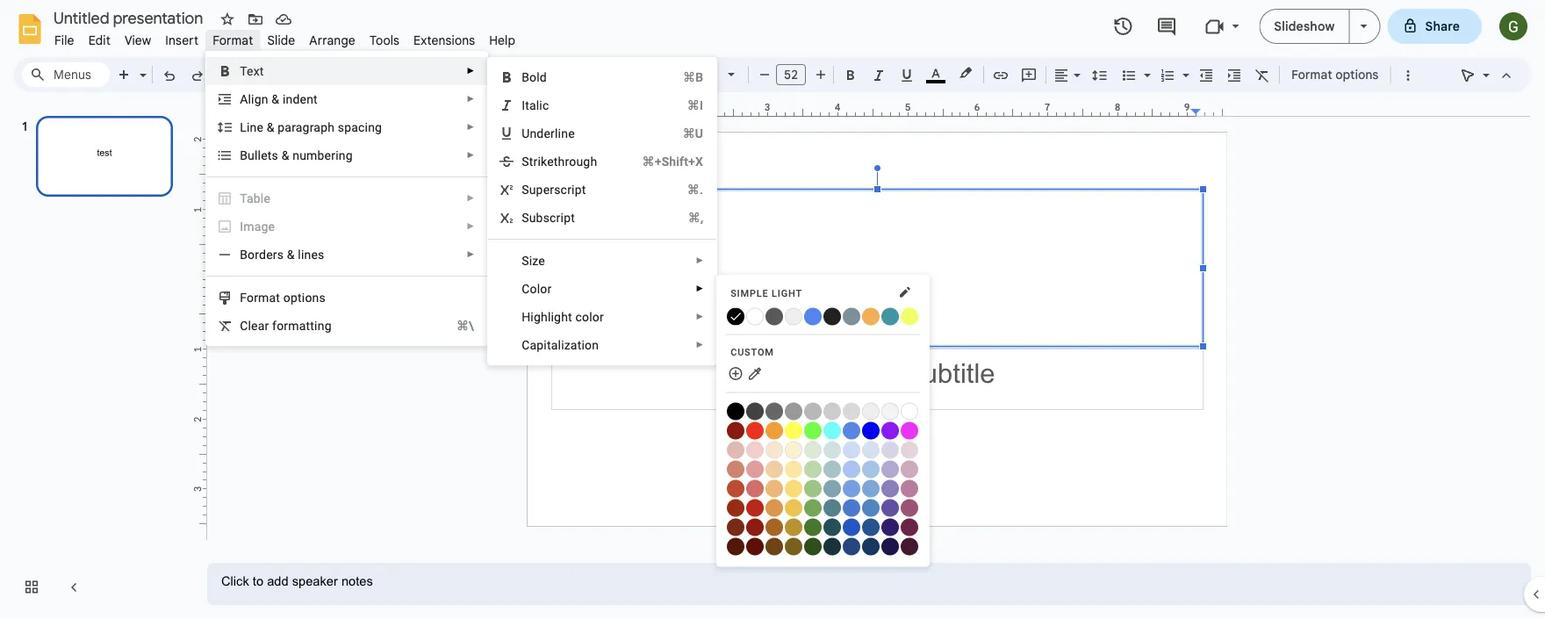 Task type: locate. For each thing, give the bounding box(es) containing it.
cyan image
[[824, 422, 841, 439]]

light gray 2 cell
[[862, 402, 881, 420]]

light blue 1 image
[[862, 480, 880, 497]]

dark blue 2 image
[[862, 519, 880, 536]]

strikethrough k element
[[522, 154, 603, 169]]

format options
[[1292, 67, 1379, 82], [240, 290, 326, 305]]

dark cyan 1 cell
[[824, 498, 842, 517]]

Menus field
[[22, 62, 110, 87]]

theme color #ffab40, close to dark yellow 1 image
[[862, 308, 880, 325]]

u nderline
[[522, 126, 575, 140]]

line & paragraph spacing l element
[[240, 120, 387, 134]]

i left age
[[240, 219, 243, 234]]

light purple 3 image
[[882, 441, 899, 459]]

light purple 2 image
[[882, 461, 899, 478]]

dark red berry 3 image
[[727, 538, 745, 555]]

1 vertical spatial format
[[1292, 67, 1333, 82]]

gray cell
[[824, 402, 842, 420]]

dark orange 1 cell
[[766, 498, 784, 517]]

10 row from the top
[[727, 537, 919, 555]]

share
[[1426, 18, 1460, 34]]

slideshow button
[[1259, 9, 1350, 44]]

subsc
[[522, 210, 556, 225]]

format down slideshow button
[[1292, 67, 1333, 82]]

light green 2 image
[[804, 461, 822, 478]]

red cell
[[747, 421, 765, 439]]

4 row from the top
[[727, 421, 919, 439]]

b
[[522, 70, 530, 84]]

dark cyan 2 image
[[824, 519, 841, 536]]

light gray 2 image
[[862, 403, 880, 420]]

gray image
[[824, 403, 841, 420]]

view
[[125, 32, 151, 48]]

a lign & indent
[[240, 92, 318, 106]]

menu item containing i
[[206, 212, 487, 241]]

text color image
[[926, 62, 946, 83]]

r
[[556, 210, 561, 225]]

i
[[522, 98, 525, 112], [240, 219, 243, 234]]

menu containing text
[[206, 51, 488, 346]]

table 2 element
[[240, 191, 276, 205]]

⌘i element
[[666, 97, 703, 114]]

black image
[[727, 403, 745, 420]]

9 row from the top
[[727, 518, 919, 536]]

highlight color image
[[956, 62, 976, 83]]

extensions
[[414, 32, 475, 48]]

size
[[522, 253, 545, 268]]

dark magenta 1 cell
[[901, 498, 919, 517]]

dark magenta 2 cell
[[901, 518, 919, 536]]

dark red 2 cell
[[747, 518, 765, 536]]

light red berry 1 image
[[727, 480, 745, 497]]

light gray 1 cell
[[843, 402, 862, 420]]

talic
[[525, 98, 549, 112]]

light red 1 image
[[747, 480, 764, 497]]

a
[[240, 92, 248, 106]]

2 row from the top
[[727, 307, 919, 325]]

2
[[192, 137, 204, 143]]

light yellow 2 image
[[785, 461, 803, 478]]

spacing
[[338, 120, 382, 134]]

0 vertical spatial format
[[213, 32, 253, 48]]

0 vertical spatial format options
[[1292, 67, 1379, 82]]

light magenta 3 cell
[[901, 440, 919, 459]]

ipt
[[561, 210, 575, 225]]

blue image
[[862, 422, 880, 439]]

i talic
[[522, 98, 549, 112]]

light cornflower blue 1 image
[[843, 480, 861, 497]]

light green 1 cell
[[804, 479, 823, 497]]

left margin image
[[529, 103, 564, 116]]

light cornflower blue 2 image
[[843, 461, 861, 478]]

light cornflower blue 3 cell
[[843, 440, 862, 459]]

dark red berry 2 cell
[[727, 518, 746, 536]]

theme color #0097a7, close to dark blue 15 cell
[[882, 307, 900, 325]]

light yellow 1 image
[[785, 480, 803, 497]]

light blue 2 image
[[862, 461, 880, 478]]

Rename text field
[[47, 7, 213, 28]]

format options inside button
[[1292, 67, 1379, 82]]

i for talic
[[522, 98, 525, 112]]

dark red berry 2 image
[[727, 519, 745, 536]]

light magenta 2 cell
[[901, 460, 919, 478]]

share button
[[1388, 9, 1482, 44]]

capitalization 1 element
[[522, 338, 604, 352]]

►
[[466, 66, 475, 76], [466, 94, 475, 104], [466, 122, 475, 132], [466, 150, 475, 160], [466, 193, 475, 203], [466, 221, 475, 231], [466, 249, 475, 259], [696, 256, 704, 266], [696, 284, 704, 294], [696, 312, 704, 322], [696, 340, 704, 350]]

lines
[[298, 247, 324, 262]]

&
[[272, 92, 279, 106], [267, 120, 274, 134], [282, 148, 289, 162], [287, 247, 295, 262]]

dark yellow 2 image
[[785, 519, 803, 536]]

7 row from the top
[[727, 479, 919, 497]]

light cyan 3 cell
[[824, 440, 842, 459]]

color
[[522, 281, 552, 296]]

ethrough
[[547, 154, 597, 169]]

dark orange 2 image
[[766, 519, 783, 536]]

light yellow 1 cell
[[785, 479, 804, 497]]

bulle t s & numbering
[[240, 148, 353, 162]]

light orange 2 cell
[[766, 460, 784, 478]]

underline u element
[[522, 126, 580, 140]]

green cell
[[804, 421, 823, 439]]

borders & lines
[[240, 247, 324, 262]]

t
[[268, 148, 272, 162]]

light yellow 3 cell
[[785, 440, 804, 459]]

⌘u
[[683, 126, 703, 140]]

dark cornflower blue 3 cell
[[843, 537, 862, 555]]

light green 2 cell
[[804, 460, 823, 478]]

application containing slideshow
[[0, 0, 1545, 619]]

⌘u element
[[662, 125, 703, 142]]

⌘comma element
[[667, 209, 703, 227]]

theme color #ffab40, close to dark yellow 1 cell
[[862, 307, 881, 325]]

light magenta 1 image
[[901, 480, 919, 497]]

magenta image
[[901, 422, 919, 439]]

start slideshow (⌘+enter) image
[[1361, 25, 1368, 28]]

clear formatting c element
[[240, 318, 337, 333]]

orange image
[[766, 422, 783, 439]]

dark orange 3 cell
[[766, 537, 784, 555]]

format
[[213, 32, 253, 48], [1292, 67, 1333, 82], [240, 290, 280, 305]]

dark purple 1 image
[[882, 499, 899, 517]]

arrange menu item
[[302, 30, 363, 50]]

cyan cell
[[824, 421, 842, 439]]

0 vertical spatial options
[[1336, 67, 1379, 82]]

formatting
[[272, 318, 332, 333]]

theme color #0097a7, close to dark blue 15 image
[[882, 308, 899, 325]]

dark red 3 image
[[747, 538, 764, 555]]

1 vertical spatial format options
[[240, 290, 326, 305]]

light blue 2 cell
[[862, 460, 881, 478]]

b old
[[522, 70, 547, 84]]

light purple 3 cell
[[882, 440, 900, 459]]

⌘b
[[683, 70, 703, 84]]

red image
[[747, 422, 764, 439]]

c lear formatting
[[240, 318, 332, 333]]

dark yellow 3 image
[[785, 538, 803, 555]]

► inside table menu item
[[466, 193, 475, 203]]

& right lign
[[272, 92, 279, 106]]

light red berry 2 cell
[[727, 460, 746, 478]]

dark green 3 cell
[[804, 537, 823, 555]]

light blue 3 cell
[[862, 440, 881, 459]]

light purple 1 cell
[[882, 479, 900, 497]]

h
[[522, 310, 531, 324]]

lear
[[248, 318, 269, 333]]

dark purple 3 cell
[[882, 537, 900, 555]]

1 horizontal spatial options
[[1336, 67, 1379, 82]]

i left left margin icon
[[522, 98, 525, 112]]

light cyan 1 image
[[824, 480, 841, 497]]

light blue 3 image
[[862, 441, 880, 459]]

light
[[772, 288, 803, 299]]

dark magenta 1 image
[[901, 499, 919, 517]]

light orange 2 image
[[766, 461, 783, 478]]

theme color #212121, close to dark gray 30 cell
[[824, 307, 842, 325]]

dark purple 3 image
[[882, 538, 899, 555]]

navigation
[[0, 99, 193, 619]]

5 row from the top
[[727, 440, 919, 459]]

1 horizontal spatial format options
[[1292, 67, 1379, 82]]

edit
[[88, 32, 111, 48]]

theme color #595959, close to dark gray 3 cell
[[766, 307, 784, 325]]

menu bar containing file
[[47, 23, 523, 52]]

bullets & numbering t element
[[240, 148, 358, 162]]

options down start slideshow (⌘+enter) image
[[1336, 67, 1379, 82]]

& left lines
[[287, 247, 295, 262]]

theme color black image
[[727, 308, 745, 325]]

theme color #eeff41, close to dark yellow 1 image
[[901, 308, 919, 325]]

format options up c lear formatting
[[240, 290, 326, 305]]

light orange 3 image
[[766, 441, 783, 459]]

⌘\
[[457, 318, 474, 333]]

stri
[[522, 154, 541, 169]]

h ighlight color
[[522, 310, 604, 324]]

format down star checkbox
[[213, 32, 253, 48]]

& right the s
[[282, 148, 289, 162]]

theme color white image
[[747, 308, 764, 325]]

format options down start slideshow (⌘+enter) image
[[1292, 67, 1379, 82]]

light cornflower blue 3 image
[[843, 441, 861, 459]]

format up lear
[[240, 290, 280, 305]]

dark gray 3 image
[[766, 403, 783, 420]]

light magenta 1 cell
[[901, 479, 919, 497]]

0 horizontal spatial format options
[[240, 290, 326, 305]]

0 horizontal spatial i
[[240, 219, 243, 234]]

menu bar
[[47, 23, 523, 52]]

bulleted list menu image
[[1140, 63, 1151, 69]]

options inside button
[[1336, 67, 1379, 82]]

highlight color h element
[[522, 310, 609, 324]]

8 row from the top
[[727, 498, 919, 517]]

⌘i
[[687, 98, 703, 112]]

insert
[[165, 32, 199, 48]]

0 vertical spatial i
[[522, 98, 525, 112]]

dark orange 1 image
[[766, 499, 783, 517]]

light red 2 image
[[747, 461, 764, 478]]

1 horizontal spatial i
[[522, 98, 525, 112]]

light magenta 3 image
[[901, 441, 919, 459]]

options
[[1336, 67, 1379, 82], [283, 290, 326, 305]]

capitalization
[[522, 338, 599, 352]]

cornflower blue image
[[843, 422, 861, 439]]

s
[[272, 148, 278, 162]]

new slide with layout image
[[135, 63, 147, 69]]

insert menu item
[[158, 30, 206, 50]]

dark yellow 2 cell
[[785, 518, 804, 536]]

menu
[[717, 0, 930, 619], [206, 51, 488, 346], [487, 57, 718, 365]]

light gray 3 image
[[882, 403, 899, 420]]

light magenta 2 image
[[901, 461, 919, 478]]

m
[[243, 219, 254, 234]]

dark cornflower blue 1 image
[[843, 499, 861, 517]]

l
[[240, 120, 247, 134]]

dark blue 3 image
[[862, 538, 880, 555]]

dark blue 3 cell
[[862, 537, 881, 555]]

mode and view toolbar
[[1454, 57, 1521, 92]]

table menu item
[[206, 184, 487, 212]]

light gray 3 cell
[[882, 402, 900, 420]]

⌘.
[[687, 182, 703, 197]]

dark yellow 3 cell
[[785, 537, 804, 555]]

options up the formatting
[[283, 290, 326, 305]]

numbering
[[293, 148, 353, 162]]

theme color #eeff41, close to dark yellow 1 cell
[[901, 307, 919, 325]]

2 vertical spatial format
[[240, 290, 280, 305]]

custom button
[[726, 342, 920, 363]]

1 vertical spatial i
[[240, 219, 243, 234]]

dark red berry 1 cell
[[727, 498, 746, 517]]

1 vertical spatial options
[[283, 290, 326, 305]]

dark magenta 2 image
[[901, 519, 919, 536]]

numbered list menu image
[[1178, 63, 1190, 69]]

light cyan 2 image
[[824, 461, 841, 478]]

dark green 1 cell
[[804, 498, 823, 517]]

live pointer settings image
[[1479, 63, 1490, 69]]

bulle
[[240, 148, 268, 162]]

right margin image
[[1192, 103, 1227, 116]]



Task type: describe. For each thing, give the bounding box(es) containing it.
format options inside menu
[[240, 290, 326, 305]]

light purple 2 cell
[[882, 460, 900, 478]]

light red 1 cell
[[747, 479, 765, 497]]

theme color #4285f4, close to cornflower blue image
[[804, 308, 822, 325]]

theme color black cell
[[727, 307, 746, 325]]

yellow cell
[[785, 421, 804, 439]]

bold b element
[[522, 70, 552, 84]]

age
[[254, 219, 275, 234]]

menu containing b
[[487, 57, 718, 365]]

light yellow 3 image
[[785, 441, 803, 459]]

theme color #78909c, close to light cyan 1 cell
[[843, 307, 862, 325]]

dark gray 2 image
[[785, 403, 803, 420]]

light orange 1 image
[[766, 480, 783, 497]]

yellow image
[[785, 422, 803, 439]]

dark green 2 cell
[[804, 518, 823, 536]]

dark cyan 3 cell
[[824, 537, 842, 555]]

purple cell
[[882, 421, 900, 439]]

dark gray 1 image
[[804, 403, 822, 420]]

slideshow
[[1274, 18, 1335, 34]]

help
[[489, 32, 516, 48]]

cornflower blue cell
[[843, 421, 862, 439]]

menu bar banner
[[0, 0, 1545, 619]]

format options button
[[1284, 61, 1387, 88]]

k
[[541, 154, 547, 169]]

extensions menu item
[[407, 30, 482, 50]]

file
[[54, 32, 74, 48]]

dark purple 2 image
[[882, 519, 899, 536]]

align & indent a element
[[240, 92, 323, 106]]

dark purple 1 cell
[[882, 498, 900, 517]]

light cornflower blue 1 cell
[[843, 479, 862, 497]]

⌘+shift+x
[[642, 154, 703, 169]]

⌘period element
[[666, 181, 703, 198]]

image m element
[[240, 219, 280, 234]]

light red berry 3 cell
[[727, 440, 746, 459]]

black cell
[[727, 402, 746, 420]]

menu containing simple light
[[717, 0, 930, 619]]

line & paragraph spacing image
[[1090, 62, 1110, 87]]

light cyan 1 cell
[[824, 479, 842, 497]]

s
[[522, 182, 529, 197]]

text s element
[[240, 64, 269, 78]]

dark red 3 cell
[[747, 537, 765, 555]]

red berry cell
[[727, 421, 746, 439]]

lign
[[248, 92, 268, 106]]

dark gray 4 cell
[[747, 402, 765, 420]]

purple image
[[882, 422, 899, 439]]

dark magenta 3 cell
[[901, 537, 919, 555]]

light red 3 image
[[747, 441, 764, 459]]

theme color #78909c, close to light cyan 1 image
[[843, 308, 861, 325]]

Font size text field
[[777, 64, 805, 85]]

light orange 3 cell
[[766, 440, 784, 459]]

light cyan 2 cell
[[824, 460, 842, 478]]

► inside menu item
[[466, 221, 475, 231]]

paragraph
[[278, 120, 335, 134]]

color
[[576, 310, 604, 324]]

italic i element
[[522, 98, 554, 112]]

dark cornflower blue 2 cell
[[843, 518, 862, 536]]

old
[[530, 70, 547, 84]]

light red berry 2 image
[[727, 461, 745, 478]]

& right ine
[[267, 120, 274, 134]]

c
[[240, 318, 248, 333]]

borders
[[240, 247, 284, 262]]

theme color #212121, close to dark gray 30 image
[[824, 308, 841, 325]]

format inside button
[[1292, 67, 1333, 82]]

dark cyan 1 image
[[824, 499, 841, 517]]

stri k ethrough
[[522, 154, 597, 169]]

orange cell
[[766, 421, 784, 439]]

⌘backslash element
[[435, 317, 474, 335]]

l ine & paragraph spacing
[[240, 120, 382, 134]]

slide
[[267, 32, 295, 48]]

6 row from the top
[[727, 460, 919, 478]]

ine
[[247, 120, 263, 134]]

light cornflower blue 2 cell
[[843, 460, 862, 478]]

theme color #eeeeee, close to light gray 2 cell
[[785, 307, 804, 325]]

s uperscript
[[522, 182, 586, 197]]

menu bar inside menu bar "banner"
[[47, 23, 523, 52]]

light green 1 image
[[804, 480, 822, 497]]

subsc r ipt
[[522, 210, 575, 225]]

dark red 1 image
[[747, 499, 764, 517]]

red berry image
[[727, 422, 745, 439]]

custom
[[731, 347, 774, 358]]

u
[[522, 126, 530, 140]]

light purple 1 image
[[882, 480, 899, 497]]

1 row from the top
[[727, 0, 820, 619]]

superscript s element
[[522, 182, 591, 197]]

⌘b element
[[662, 68, 703, 86]]

3 row from the top
[[727, 402, 919, 420]]

theme color #595959, close to dark gray 3 image
[[766, 308, 783, 325]]

indent
[[283, 92, 318, 106]]

light cyan 3 image
[[824, 441, 841, 459]]

tools
[[370, 32, 400, 48]]

green image
[[804, 422, 822, 439]]

dark yellow 1 image
[[785, 499, 803, 517]]

dark cyan 3 image
[[824, 538, 841, 555]]

subscript r element
[[522, 210, 580, 225]]

light gray 1 image
[[843, 403, 861, 420]]

Star checkbox
[[215, 7, 240, 32]]

format inside menu item
[[213, 32, 253, 48]]

dark gray 4 image
[[747, 403, 764, 420]]

dark green 3 image
[[804, 538, 822, 555]]

format menu item
[[206, 30, 260, 50]]

dark orange 3 image
[[766, 538, 783, 555]]

dark gray 3 cell
[[766, 402, 784, 420]]

nderline
[[530, 126, 575, 140]]

light yellow 2 cell
[[785, 460, 804, 478]]

table
[[240, 191, 270, 205]]

i m age
[[240, 219, 275, 234]]

blue cell
[[862, 421, 881, 439]]

text
[[240, 64, 264, 78]]

size o element
[[522, 253, 550, 268]]

i for m
[[240, 219, 243, 234]]

⌘,
[[688, 210, 703, 225]]

dark cornflower blue 3 image
[[843, 538, 861, 555]]

dark magenta 3 image
[[901, 538, 919, 555]]

dark purple 2 cell
[[882, 518, 900, 536]]

light red 3 cell
[[747, 440, 765, 459]]

dark cornflower blue 1 cell
[[843, 498, 862, 517]]

simple light
[[731, 288, 803, 299]]

light red 2 cell
[[747, 460, 765, 478]]

dark blue 1 image
[[862, 499, 880, 517]]

theme color #eeeeee, close to light gray 2 image
[[785, 308, 803, 325]]

color d element
[[522, 281, 557, 296]]

format options \ element
[[240, 290, 331, 305]]

dark red berry 1 image
[[727, 499, 745, 517]]

0 horizontal spatial options
[[283, 290, 326, 305]]

dark cyan 2 cell
[[824, 518, 842, 536]]

uperscript
[[529, 182, 586, 197]]

arrange
[[309, 32, 356, 48]]

ighlight
[[531, 310, 572, 324]]

slide menu item
[[260, 30, 302, 50]]

light green 3 image
[[804, 441, 822, 459]]

dark gray 1 cell
[[804, 402, 823, 420]]

dark gray 2 cell
[[785, 402, 804, 420]]

edit menu item
[[81, 30, 118, 50]]

dark green 1 image
[[804, 499, 822, 517]]

white image
[[901, 403, 919, 420]]

light orange 1 cell
[[766, 479, 784, 497]]

dark red 2 image
[[747, 519, 764, 536]]

borders & lines q element
[[240, 247, 330, 262]]

dark blue 1 cell
[[862, 498, 881, 517]]

dark green 2 image
[[804, 519, 822, 536]]

light red berry 3 image
[[727, 441, 745, 459]]

dark yellow 1 cell
[[785, 498, 804, 517]]

dark orange 2 cell
[[766, 518, 784, 536]]

dark cornflower blue 2 image
[[843, 519, 861, 536]]

Font size field
[[776, 64, 813, 90]]

file menu item
[[47, 30, 81, 50]]

simple
[[731, 288, 769, 299]]

dark red 1 cell
[[747, 498, 765, 517]]

light red berry 1 cell
[[727, 479, 746, 497]]

main toolbar
[[109, 0, 1422, 363]]

help menu item
[[482, 30, 523, 50]]

light blue 1 cell
[[862, 479, 881, 497]]



Task type: vqa. For each thing, say whether or not it's contained in the screenshot.


